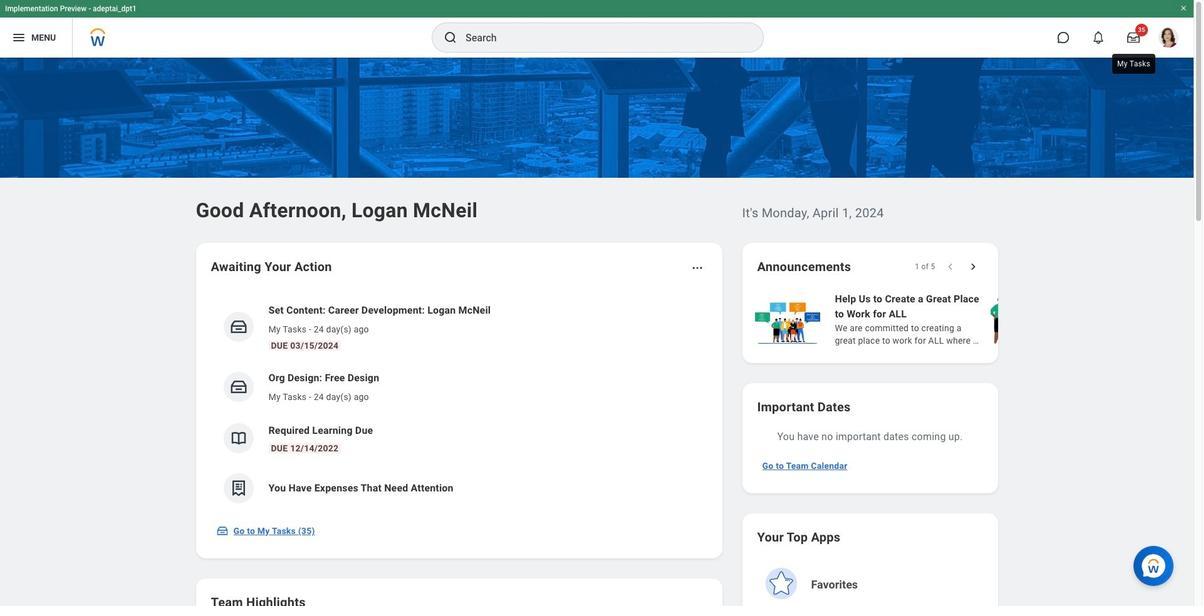 Task type: vqa. For each thing, say whether or not it's contained in the screenshot.
Target within 7.5% Target 8.0%
no



Task type: locate. For each thing, give the bounding box(es) containing it.
notifications large image
[[1092, 31, 1105, 44]]

tooltip
[[1110, 51, 1158, 76]]

close environment banner image
[[1180, 4, 1188, 12]]

justify image
[[11, 30, 26, 45]]

status
[[915, 262, 935, 272]]

0 vertical spatial inbox image
[[229, 318, 248, 337]]

0 horizontal spatial list
[[211, 293, 707, 514]]

Search Workday  search field
[[466, 24, 738, 51]]

chevron right small image
[[967, 261, 979, 273]]

inbox image
[[229, 318, 248, 337], [229, 378, 248, 397]]

main content
[[0, 58, 1203, 607]]

banner
[[0, 0, 1194, 58]]

list
[[752, 291, 1203, 348], [211, 293, 707, 514]]

search image
[[443, 30, 458, 45]]

1 vertical spatial inbox image
[[229, 378, 248, 397]]

book open image
[[229, 429, 248, 448]]



Task type: describe. For each thing, give the bounding box(es) containing it.
related actions image
[[691, 262, 703, 275]]

dashboard expenses image
[[229, 479, 248, 498]]

1 inbox image from the top
[[229, 318, 248, 337]]

1 horizontal spatial list
[[752, 291, 1203, 348]]

inbox image
[[216, 525, 228, 538]]

chevron left small image
[[944, 261, 957, 273]]

profile logan mcneil image
[[1159, 28, 1179, 50]]

inbox large image
[[1127, 31, 1140, 44]]

2 inbox image from the top
[[229, 378, 248, 397]]



